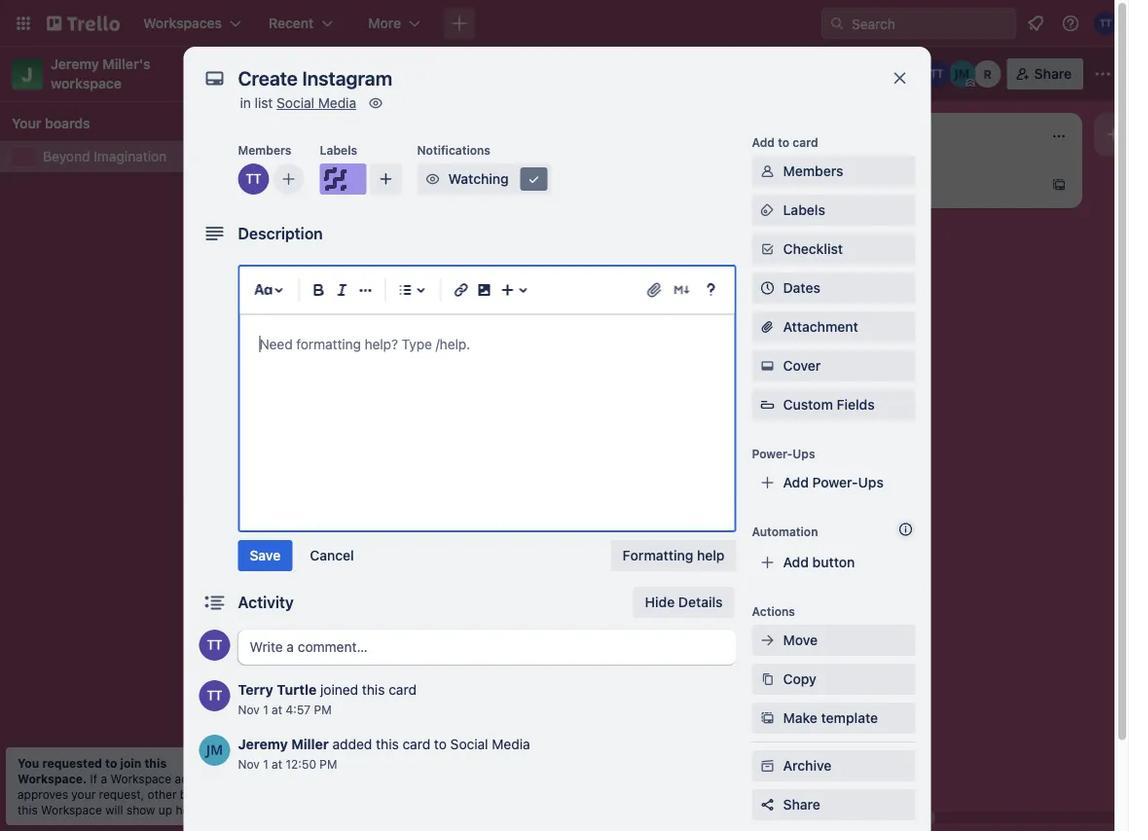 Task type: describe. For each thing, give the bounding box(es) containing it.
automation
[[752, 525, 819, 539]]

1 vertical spatial terry turtle (terryturtle) image
[[924, 60, 951, 88]]

cancel button
[[298, 541, 366, 572]]

actions
[[752, 605, 796, 619]]

nov inside jeremy miller added this card to social media nov 1 at 12:50 pm
[[238, 758, 260, 771]]

meeting
[[332, 251, 383, 267]]

sm image for archive
[[758, 757, 778, 776]]

formatting help link
[[611, 541, 737, 572]]

you
[[18, 757, 39, 771]]

miller's
[[103, 56, 151, 72]]

copy
[[784, 672, 817, 688]]

watching
[[449, 171, 509, 187]]

power- inside the add power-ups link
[[813, 475, 859, 491]]

jeremy miller added this card to social media nov 1 at 12:50 pm
[[238, 737, 530, 771]]

labels link
[[752, 195, 916, 226]]

details
[[679, 595, 723, 611]]

at inside jeremy miller added this card to social media nov 1 at 12:50 pm
[[272, 758, 283, 771]]

share for topmost 'share' button
[[1035, 66, 1072, 82]]

1 vertical spatial terry turtle (terryturtle) image
[[199, 630, 230, 661]]

sm image for make template
[[758, 709, 778, 729]]

terry turtle joined this card nov 1 at 4:57 pm
[[238, 682, 417, 717]]

add power-ups
[[784, 475, 884, 491]]

sm image right "watching"
[[525, 169, 544, 189]]

make
[[784, 711, 818, 727]]

kickoff meeting
[[284, 251, 383, 267]]

1 vertical spatial jeremy miller (jeremymiller198) image
[[199, 735, 230, 767]]

turtle
[[277, 682, 317, 698]]

here.
[[176, 804, 204, 817]]

Search field
[[846, 9, 1016, 38]]

cover link
[[752, 351, 916, 382]]

share for the left 'share' button
[[784, 797, 821, 813]]

join
[[120, 757, 142, 771]]

jeremy for jeremy miller's workspace
[[51, 56, 99, 72]]

add down automation
[[784, 555, 809, 571]]

nov 1 at 4:57 pm link
[[238, 703, 332, 717]]

add button button
[[752, 547, 916, 579]]

card inside jeremy miller added this card to social media nov 1 at 12:50 pm
[[403, 737, 431, 753]]

0 vertical spatial jeremy miller (jeremymiller198) image
[[949, 60, 977, 88]]

Write a comment text field
[[238, 630, 737, 665]]

pm inside terry turtle joined this card nov 1 at 4:57 pm
[[314, 703, 332, 717]]

fields
[[837, 397, 875, 413]]

add down power-ups
[[784, 475, 809, 491]]

1 inside terry turtle joined this card nov 1 at 4:57 pm
[[263, 703, 269, 717]]

will
[[105, 804, 123, 817]]

lists image
[[394, 279, 417, 302]]

image image
[[473, 279, 496, 302]]

card right bold ⌘b image
[[344, 294, 373, 310]]

list
[[255, 95, 273, 111]]

Main content area, start typing to enter text. text field
[[260, 333, 715, 357]]

move link
[[752, 625, 916, 657]]

r
[[984, 67, 992, 81]]

this inside terry turtle joined this card nov 1 at 4:57 pm
[[362, 682, 385, 698]]

nov inside terry turtle joined this card nov 1 at 4:57 pm
[[238, 703, 260, 717]]

attachment button
[[752, 312, 916, 343]]

create board or workspace image
[[450, 14, 470, 33]]

watching button
[[417, 164, 552, 195]]

approves
[[18, 788, 68, 802]]

make template link
[[752, 703, 916, 734]]

link image
[[450, 279, 473, 302]]

if a workspace admin approves your request, other boards in this workspace will show up here.
[[18, 772, 231, 817]]

sm image for copy
[[758, 670, 778, 690]]

add a card button for create from template… icon
[[826, 169, 1044, 201]]

0 horizontal spatial social
[[277, 95, 315, 111]]

sm image for move
[[758, 631, 778, 651]]

in list social media
[[240, 95, 357, 111]]

in inside the if a workspace admin approves your request, other boards in this workspace will show up here.
[[221, 788, 231, 802]]

0 horizontal spatial beyond imagination
[[43, 149, 167, 165]]

view markdown image
[[673, 281, 692, 300]]

jeremy miller's workspace
[[51, 56, 154, 92]]

this inside jeremy miller added this card to social media nov 1 at 12:50 pm
[[376, 737, 399, 753]]

checklist
[[784, 241, 844, 257]]

checklist link
[[752, 234, 916, 265]]

j
[[22, 62, 33, 85]]

sm image for labels
[[758, 201, 778, 220]]

you requested to join this workspace.
[[18, 757, 167, 786]]

added
[[333, 737, 372, 753]]

add up the members link
[[752, 135, 775, 149]]

other
[[148, 788, 177, 802]]

hide
[[645, 595, 675, 611]]

0 horizontal spatial create from template… image
[[499, 294, 514, 310]]

instagram
[[330, 181, 393, 197]]

1 vertical spatial imagination
[[94, 149, 167, 165]]

archive
[[784, 758, 832, 774]]

your boards
[[12, 115, 90, 132]]

joined
[[321, 682, 359, 698]]

your
[[71, 788, 96, 802]]

0 vertical spatial workspace
[[110, 772, 172, 786]]

12:50
[[286, 758, 317, 771]]

0 vertical spatial terry turtle (terryturtle) image
[[1095, 12, 1118, 35]]

0 horizontal spatial workspace
[[41, 804, 102, 817]]

copy link
[[752, 664, 916, 696]]

add a card for create from template… image to the left's add a card button
[[304, 294, 373, 310]]

move
[[784, 633, 818, 649]]

1 horizontal spatial in
[[240, 95, 251, 111]]

this inside the if a workspace admin approves your request, other boards in this workspace will show up here.
[[18, 804, 38, 817]]

0 horizontal spatial share button
[[752, 790, 916, 821]]

activity
[[238, 594, 294, 612]]

up
[[159, 804, 172, 817]]

notifications
[[417, 143, 491, 157]]

0 vertical spatial to
[[778, 135, 790, 149]]

0 horizontal spatial power-
[[752, 447, 793, 461]]

sm image for watching
[[423, 169, 443, 189]]

button
[[813, 555, 856, 571]]

add to card
[[752, 135, 819, 149]]

formatting
[[623, 548, 694, 564]]

add members to card image
[[281, 169, 297, 189]]

attachment
[[784, 319, 859, 335]]

0 horizontal spatial terry turtle (terryturtle) image
[[238, 164, 269, 195]]

more formatting image
[[354, 279, 377, 302]]

terry
[[238, 682, 274, 698]]

at inside terry turtle joined this card nov 1 at 4:57 pm
[[272, 703, 283, 717]]

custom fields button
[[752, 395, 916, 415]]

sm image for cover
[[758, 357, 778, 376]]

a for create from template… image to the left's add a card button
[[333, 294, 341, 310]]

your
[[12, 115, 41, 132]]

add button
[[784, 555, 856, 571]]

attach and insert link image
[[645, 281, 665, 300]]



Task type: locate. For each thing, give the bounding box(es) containing it.
beyond imagination inside board name "text field"
[[279, 63, 445, 84]]

2 horizontal spatial terry turtle (terryturtle) image
[[1095, 12, 1118, 35]]

0 vertical spatial share button
[[1008, 58, 1084, 90]]

1 horizontal spatial beyond imagination
[[279, 63, 445, 84]]

1 inside jeremy miller added this card to social media nov 1 at 12:50 pm
[[263, 758, 269, 771]]

media inside jeremy miller added this card to social media nov 1 at 12:50 pm
[[492, 737, 530, 753]]

help
[[697, 548, 725, 564]]

in
[[240, 95, 251, 111], [221, 788, 231, 802]]

1 vertical spatial in
[[221, 788, 231, 802]]

ups up 'add power-ups'
[[793, 447, 816, 461]]

1 vertical spatial jeremy
[[238, 737, 288, 753]]

0 horizontal spatial jeremy miller (jeremymiller198) image
[[199, 735, 230, 767]]

terry turtle (terryturtle) image left r
[[924, 60, 951, 88]]

card
[[793, 135, 819, 149], [898, 177, 926, 193], [344, 294, 373, 310], [389, 682, 417, 698], [403, 737, 431, 753]]

1 vertical spatial add a card button
[[273, 286, 491, 318]]

rubyanndersson (rubyanndersson) image
[[975, 60, 1002, 88]]

make template
[[784, 711, 879, 727]]

terry turtle (terryturtle) image left the add members to card image
[[238, 164, 269, 195]]

color: purple, title: none image
[[284, 168, 323, 175]]

1 vertical spatial labels
[[784, 202, 826, 218]]

0 vertical spatial in
[[240, 95, 251, 111]]

1 horizontal spatial add a card button
[[826, 169, 1044, 201]]

add a card down the kickoff meeting
[[304, 294, 373, 310]]

1 vertical spatial power-
[[813, 475, 859, 491]]

0 vertical spatial add a card
[[857, 177, 926, 193]]

1 left 12:50 in the bottom left of the page
[[263, 758, 269, 771]]

card right joined
[[389, 682, 417, 698]]

this right join
[[145, 757, 167, 771]]

0 vertical spatial beyond
[[279, 63, 342, 84]]

workspace
[[51, 75, 122, 92]]

0 notifications image
[[1025, 12, 1048, 35]]

1 horizontal spatial workspace
[[110, 772, 172, 786]]

1 vertical spatial social
[[451, 737, 489, 753]]

labels up color: purple, title: none icon
[[320, 143, 358, 157]]

this
[[362, 682, 385, 698], [376, 737, 399, 753], [145, 757, 167, 771], [18, 804, 38, 817]]

create from template… image
[[775, 224, 791, 240], [499, 294, 514, 310]]

power- down power-ups
[[813, 475, 859, 491]]

template
[[822, 711, 879, 727]]

in right other on the bottom left of page
[[221, 788, 231, 802]]

archive link
[[752, 751, 916, 782]]

nov down terry
[[238, 703, 260, 717]]

boards
[[45, 115, 90, 132], [180, 788, 218, 802]]

2 vertical spatial a
[[101, 772, 107, 786]]

card up labels link at the top of page
[[898, 177, 926, 193]]

kickoff meeting link
[[284, 249, 510, 269]]

jeremy inside jeremy miller added this card to social media nov 1 at 12:50 pm
[[238, 737, 288, 753]]

social
[[277, 95, 315, 111], [451, 737, 489, 753]]

terry turtle (terryturtle) image
[[1095, 12, 1118, 35], [924, 60, 951, 88], [238, 164, 269, 195]]

save button
[[238, 541, 293, 572]]

nov left 12:50 in the bottom left of the page
[[238, 758, 260, 771]]

0 vertical spatial members
[[238, 143, 292, 157]]

1 horizontal spatial to
[[434, 737, 447, 753]]

custom fields
[[784, 397, 875, 413]]

members
[[238, 143, 292, 157], [784, 163, 844, 179]]

create instagram
[[284, 181, 393, 197]]

beyond inside board name "text field"
[[279, 63, 342, 84]]

workspace
[[110, 772, 172, 786], [41, 804, 102, 817]]

at left 4:57
[[272, 703, 283, 717]]

to left join
[[105, 757, 117, 771]]

0 horizontal spatial jeremy
[[51, 56, 99, 72]]

boards inside the if a workspace admin approves your request, other boards in this workspace will show up here.
[[180, 788, 218, 802]]

1 vertical spatial nov
[[238, 758, 260, 771]]

create instagram link
[[284, 179, 510, 199]]

a right if
[[101, 772, 107, 786]]

create
[[284, 181, 326, 197]]

2 1 from the top
[[263, 758, 269, 771]]

kickoff
[[284, 251, 328, 267]]

1 horizontal spatial a
[[333, 294, 341, 310]]

description
[[238, 225, 323, 243]]

None text field
[[228, 60, 871, 95]]

1 horizontal spatial add a card
[[857, 177, 926, 193]]

add a card for add a card button for create from template… icon
[[857, 177, 926, 193]]

ups
[[793, 447, 816, 461], [859, 475, 884, 491]]

bold ⌘b image
[[307, 279, 331, 302]]

a for add a card button for create from template… icon
[[887, 177, 894, 193]]

0 horizontal spatial add a card button
[[273, 286, 491, 318]]

0 horizontal spatial imagination
[[94, 149, 167, 165]]

1 at from the top
[[272, 703, 283, 717]]

1 vertical spatial beyond imagination
[[43, 149, 167, 165]]

sm image inside archive link
[[758, 757, 778, 776]]

1 vertical spatial ups
[[859, 475, 884, 491]]

add power-ups link
[[752, 468, 916, 499]]

create from template… image
[[1052, 177, 1068, 193]]

0 vertical spatial ups
[[793, 447, 816, 461]]

beyond imagination link
[[43, 147, 242, 167]]

imagination down your boards with 1 items element
[[94, 149, 167, 165]]

to
[[778, 135, 790, 149], [434, 737, 447, 753], [105, 757, 117, 771]]

0 vertical spatial share
[[1035, 66, 1072, 82]]

0 vertical spatial beyond imagination
[[279, 63, 445, 84]]

Board name text field
[[269, 58, 454, 90]]

at
[[272, 703, 283, 717], [272, 758, 283, 771]]

social media link
[[277, 95, 357, 111]]

0 vertical spatial media
[[318, 95, 357, 111]]

0 vertical spatial power-
[[752, 447, 793, 461]]

imagination inside board name "text field"
[[346, 63, 445, 84]]

0 horizontal spatial beyond
[[43, 149, 90, 165]]

beyond
[[279, 63, 342, 84], [43, 149, 90, 165]]

sm image inside move link
[[758, 631, 778, 651]]

jeremy miller (jeremymiller198) image
[[949, 60, 977, 88], [199, 735, 230, 767]]

1 vertical spatial create from template… image
[[499, 294, 514, 310]]

if
[[90, 772, 97, 786]]

sm image for checklist
[[758, 240, 778, 259]]

0 vertical spatial a
[[887, 177, 894, 193]]

members down the add to card
[[784, 163, 844, 179]]

card up the members link
[[793, 135, 819, 149]]

add left italic ⌘i image at the left top
[[304, 294, 330, 310]]

0 horizontal spatial add a card
[[304, 294, 373, 310]]

at left 12:50 in the bottom left of the page
[[272, 758, 283, 771]]

0 horizontal spatial share
[[784, 797, 821, 813]]

miller
[[291, 737, 329, 753]]

jeremy inside jeremy miller's workspace
[[51, 56, 99, 72]]

1 horizontal spatial beyond
[[279, 63, 342, 84]]

open help dialog image
[[700, 279, 723, 302]]

imagination
[[346, 63, 445, 84], [94, 149, 167, 165]]

sm image inside the copy link
[[758, 670, 778, 690]]

0 horizontal spatial to
[[105, 757, 117, 771]]

1 vertical spatial add a card
[[304, 294, 373, 310]]

1 horizontal spatial power-
[[813, 475, 859, 491]]

this right joined
[[362, 682, 385, 698]]

hide details link
[[634, 587, 735, 619]]

1 1 from the top
[[263, 703, 269, 717]]

media
[[318, 95, 357, 111], [492, 737, 530, 753]]

power-ups
[[752, 447, 816, 461]]

jeremy miller (jeremymiller198) image left r
[[949, 60, 977, 88]]

1 vertical spatial members
[[784, 163, 844, 179]]

beyond down your boards
[[43, 149, 90, 165]]

share down archive
[[784, 797, 821, 813]]

1 horizontal spatial terry turtle (terryturtle) image
[[924, 60, 951, 88]]

editor toolbar toolbar
[[248, 275, 727, 306]]

1 vertical spatial a
[[333, 294, 341, 310]]

labels up checklist
[[784, 202, 826, 218]]

1 horizontal spatial ups
[[859, 475, 884, 491]]

0 vertical spatial imagination
[[346, 63, 445, 84]]

share button
[[1008, 58, 1084, 90], [752, 790, 916, 821]]

0 vertical spatial 1
[[263, 703, 269, 717]]

a up labels link at the top of page
[[887, 177, 894, 193]]

to up the members link
[[778, 135, 790, 149]]

primary element
[[0, 0, 1130, 47]]

add a card button for create from template… image to the left
[[273, 286, 491, 318]]

text styles image
[[252, 279, 275, 302]]

share button down archive link
[[752, 790, 916, 821]]

0 vertical spatial at
[[272, 703, 283, 717]]

jeremy for jeremy miller added this card to social media nov 1 at 12:50 pm
[[238, 737, 288, 753]]

sm image for members
[[758, 162, 778, 181]]

this right added
[[376, 737, 399, 753]]

workspace.
[[18, 772, 87, 786]]

members up the add members to card image
[[238, 143, 292, 157]]

dates
[[784, 280, 821, 296]]

1 horizontal spatial labels
[[784, 202, 826, 218]]

sm image
[[799, 58, 827, 86], [366, 94, 386, 113], [758, 162, 778, 181], [758, 201, 778, 220], [758, 631, 778, 651], [758, 757, 778, 776]]

pm down miller
[[320, 758, 337, 771]]

cancel
[[310, 548, 354, 564]]

imagination up social media link
[[346, 63, 445, 84]]

to inside you requested to join this workspace.
[[105, 757, 117, 771]]

beyond imagination
[[279, 63, 445, 84], [43, 149, 167, 165]]

labels inside labels link
[[784, 202, 826, 218]]

0 vertical spatial add a card button
[[826, 169, 1044, 201]]

custom
[[784, 397, 834, 413]]

this down approves
[[18, 804, 38, 817]]

power- down the custom
[[752, 447, 793, 461]]

jeremy up workspace
[[51, 56, 99, 72]]

filters
[[864, 66, 904, 82]]

1
[[263, 703, 269, 717], [263, 758, 269, 771]]

add a card
[[857, 177, 926, 193], [304, 294, 373, 310]]

beyond up social media link
[[279, 63, 342, 84]]

sm image inside cover link
[[758, 357, 778, 376]]

1 horizontal spatial jeremy
[[238, 737, 288, 753]]

0 vertical spatial jeremy
[[51, 56, 99, 72]]

0 horizontal spatial in
[[221, 788, 231, 802]]

1 vertical spatial pm
[[320, 758, 337, 771]]

0 vertical spatial create from template… image
[[775, 224, 791, 240]]

1 nov from the top
[[238, 703, 260, 717]]

this inside you requested to join this workspace.
[[145, 757, 167, 771]]

to right added
[[434, 737, 447, 753]]

1 vertical spatial media
[[492, 737, 530, 753]]

show menu image
[[1094, 64, 1113, 84]]

1 vertical spatial share button
[[752, 790, 916, 821]]

4:57
[[286, 703, 311, 717]]

1 vertical spatial share
[[784, 797, 821, 813]]

1 vertical spatial 1
[[263, 758, 269, 771]]

beyond imagination up social media link
[[279, 63, 445, 84]]

sm image inside the members link
[[758, 162, 778, 181]]

sm image down notifications
[[423, 169, 443, 189]]

1 down terry
[[263, 703, 269, 717]]

2 vertical spatial terry turtle (terryturtle) image
[[199, 681, 230, 712]]

0 horizontal spatial a
[[101, 772, 107, 786]]

add a card up labels link at the top of page
[[857, 177, 926, 193]]

nov 1 at 12:50 pm link
[[238, 758, 337, 771]]

dates button
[[752, 273, 916, 304]]

sm image left the cover
[[758, 357, 778, 376]]

2 nov from the top
[[238, 758, 260, 771]]

1 horizontal spatial social
[[451, 737, 489, 753]]

terry turtle (terryturtle) image
[[491, 203, 514, 226], [199, 630, 230, 661], [199, 681, 230, 712]]

filters button
[[835, 58, 910, 90]]

boards down admin
[[180, 788, 218, 802]]

sm image inside labels link
[[758, 201, 778, 220]]

sm image left make
[[758, 709, 778, 729]]

jeremy
[[51, 56, 99, 72], [238, 737, 288, 753]]

r button
[[975, 60, 1002, 88]]

sm image
[[423, 169, 443, 189], [525, 169, 544, 189], [758, 240, 778, 259], [758, 357, 778, 376], [758, 670, 778, 690], [758, 709, 778, 729]]

pm
[[314, 703, 332, 717], [320, 758, 337, 771]]

sm image left copy
[[758, 670, 778, 690]]

search image
[[830, 16, 846, 31]]

beyond imagination down your boards with 1 items element
[[43, 149, 167, 165]]

hide details
[[645, 595, 723, 611]]

pm inside jeremy miller added this card to social media nov 1 at 12:50 pm
[[320, 758, 337, 771]]

in left list
[[240, 95, 251, 111]]

share left show menu icon
[[1035, 66, 1072, 82]]

members link
[[752, 156, 916, 187]]

0 vertical spatial labels
[[320, 143, 358, 157]]

2 at from the top
[[272, 758, 283, 771]]

1 horizontal spatial jeremy miller (jeremymiller198) image
[[949, 60, 977, 88]]

boards right the your
[[45, 115, 90, 132]]

power-
[[752, 447, 793, 461], [813, 475, 859, 491]]

back to home image
[[47, 8, 120, 39]]

a right bold ⌘b image
[[333, 294, 341, 310]]

sm image left checklist
[[758, 240, 778, 259]]

workspace down your on the bottom
[[41, 804, 102, 817]]

create from template… image up checklist
[[775, 224, 791, 240]]

1 horizontal spatial share button
[[1008, 58, 1084, 90]]

card right added
[[403, 737, 431, 753]]

2 horizontal spatial a
[[887, 177, 894, 193]]

save
[[250, 548, 281, 564]]

admin
[[175, 772, 208, 786]]

ups down fields
[[859, 475, 884, 491]]

jeremy miller (jeremymiller198) image up admin
[[199, 735, 230, 767]]

sm image inside make template link
[[758, 709, 778, 729]]

0 horizontal spatial ups
[[793, 447, 816, 461]]

1 vertical spatial workspace
[[41, 804, 102, 817]]

to inside jeremy miller added this card to social media nov 1 at 12:50 pm
[[434, 737, 447, 753]]

0 horizontal spatial boards
[[45, 115, 90, 132]]

1 horizontal spatial create from template… image
[[775, 224, 791, 240]]

create from template… image right image
[[499, 294, 514, 310]]

2 vertical spatial terry turtle (terryturtle) image
[[238, 164, 269, 195]]

0 horizontal spatial labels
[[320, 143, 358, 157]]

pm right 4:57
[[314, 703, 332, 717]]

add a card button
[[826, 169, 1044, 201], [273, 286, 491, 318]]

0 vertical spatial pm
[[314, 703, 332, 717]]

0 vertical spatial nov
[[238, 703, 260, 717]]

1 horizontal spatial share
[[1035, 66, 1072, 82]]

color: purple, title: none image
[[320, 164, 367, 195]]

0 horizontal spatial media
[[318, 95, 357, 111]]

requested
[[42, 757, 102, 771]]

a inside the if a workspace admin approves your request, other boards in this workspace will show up here.
[[101, 772, 107, 786]]

terry turtle (terryturtle) image right open information menu image
[[1095, 12, 1118, 35]]

social inside jeremy miller added this card to social media nov 1 at 12:50 pm
[[451, 737, 489, 753]]

open information menu image
[[1062, 14, 1081, 33]]

show
[[127, 804, 155, 817]]

card inside terry turtle joined this card nov 1 at 4:57 pm
[[389, 682, 417, 698]]

add
[[752, 135, 775, 149], [857, 177, 883, 193], [304, 294, 330, 310], [784, 475, 809, 491], [784, 555, 809, 571]]

1 vertical spatial at
[[272, 758, 283, 771]]

cover
[[784, 358, 821, 374]]

italic ⌘i image
[[331, 279, 354, 302]]

request,
[[99, 788, 144, 802]]

0 horizontal spatial members
[[238, 143, 292, 157]]

2 horizontal spatial to
[[778, 135, 790, 149]]

sm image inside checklist link
[[758, 240, 778, 259]]

2 vertical spatial to
[[105, 757, 117, 771]]

0 vertical spatial social
[[277, 95, 315, 111]]

add up labels link at the top of page
[[857, 177, 883, 193]]

1 vertical spatial beyond
[[43, 149, 90, 165]]

0 vertical spatial terry turtle (terryturtle) image
[[491, 203, 514, 226]]

your boards with 1 items element
[[12, 112, 232, 135]]

1 vertical spatial to
[[434, 737, 447, 753]]

workspace down join
[[110, 772, 172, 786]]

share button down 0 notifications image at right
[[1008, 58, 1084, 90]]

1 horizontal spatial boards
[[180, 788, 218, 802]]

formatting help
[[623, 548, 725, 564]]

jeremy up "nov 1 at 12:50 pm" link
[[238, 737, 288, 753]]

0 vertical spatial boards
[[45, 115, 90, 132]]



Task type: vqa. For each thing, say whether or not it's contained in the screenshot.
Table
no



